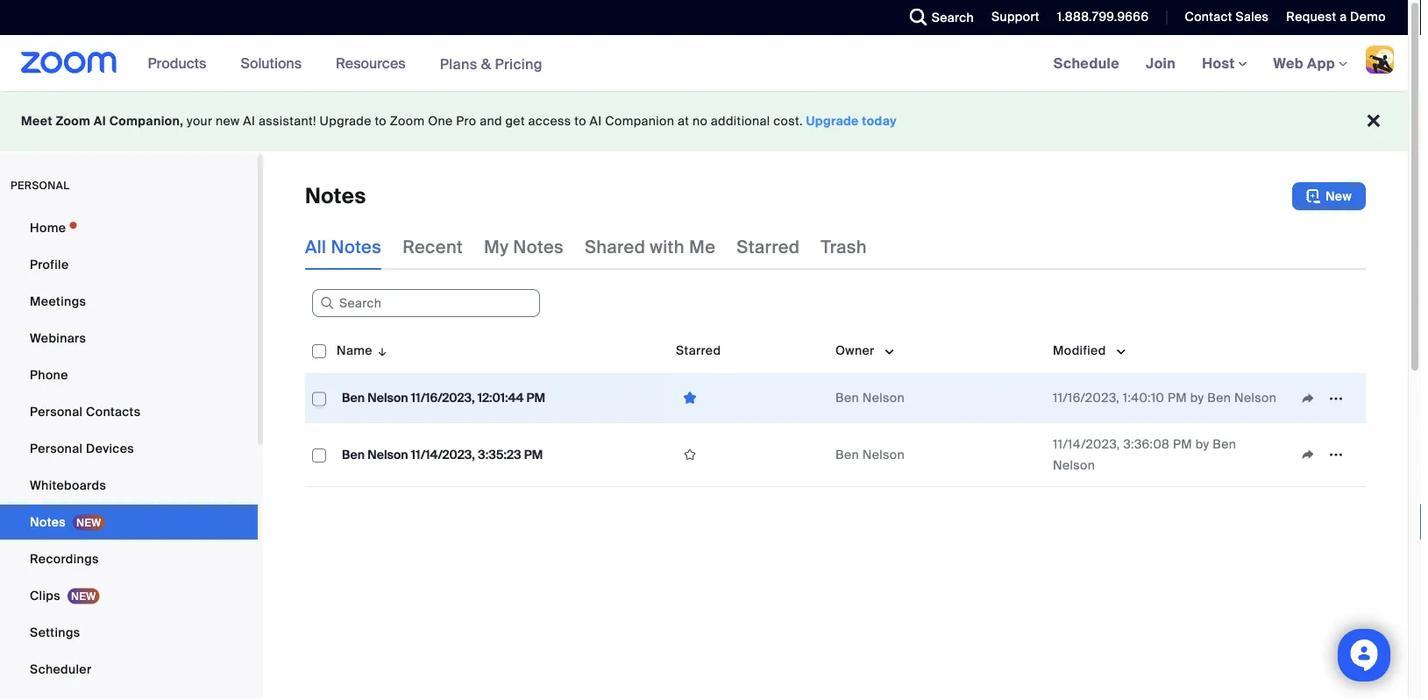 Task type: vqa. For each thing, say whether or not it's contained in the screenshot.
leftmost 11/16/2023,
yes



Task type: describe. For each thing, give the bounding box(es) containing it.
1 to from the left
[[375, 113, 387, 129]]

new
[[216, 113, 240, 129]]

today
[[862, 113, 897, 129]]

plans & pricing
[[440, 55, 543, 73]]

all notes
[[305, 236, 382, 258]]

webinars link
[[0, 321, 258, 356]]

application for 11/16/2023, 1:40:10 pm by ben nelson
[[1295, 385, 1359, 412]]

personal devices
[[30, 441, 134, 457]]

ben nelson 11/16/2023, 12:01:44 pm button
[[337, 387, 551, 410]]

more options for ben nelson 11/14/2023, 3:35:23 pm image
[[1323, 447, 1351, 463]]

ben nelson 11/16/2023, 12:01:44 pm
[[342, 390, 545, 407]]

ben nelson 11/14/2023, 3:35:23 pm unstarred image
[[676, 447, 704, 463]]

profile picture image
[[1366, 46, 1394, 74]]

1 upgrade from the left
[[320, 113, 372, 129]]

meet
[[21, 113, 53, 129]]

share image
[[1295, 391, 1323, 407]]

web
[[1274, 54, 1304, 72]]

host
[[1203, 54, 1239, 72]]

11/14/2023, 3:36:08 pm by ben nelson
[[1053, 436, 1237, 474]]

1.888.799.9666
[[1058, 9, 1149, 25]]

ben nelson 11/16/2023, 12:01:44 pm starred image
[[676, 390, 704, 407]]

personal for personal contacts
[[30, 404, 83, 420]]

get
[[506, 113, 525, 129]]

recordings link
[[0, 542, 258, 577]]

contact sales
[[1185, 9, 1269, 25]]

my
[[484, 236, 509, 258]]

ben nelson for 11/14/2023,
[[836, 447, 905, 463]]

profile link
[[0, 247, 258, 282]]

ben inside "ben nelson 11/16/2023, 12:01:44 pm" button
[[342, 390, 365, 407]]

clips link
[[0, 579, 258, 614]]

devices
[[86, 441, 134, 457]]

join link
[[1133, 35, 1189, 91]]

shared with me
[[585, 236, 716, 258]]

application containing name
[[305, 328, 1380, 501]]

resources
[[336, 54, 406, 72]]

settings link
[[0, 616, 258, 651]]

Search text field
[[312, 289, 540, 317]]

2 zoom from the left
[[390, 113, 425, 129]]

companion,
[[109, 113, 184, 129]]

at
[[678, 113, 689, 129]]

notes right my
[[513, 236, 564, 258]]

recordings
[[30, 551, 99, 567]]

2 ai from the left
[[243, 113, 255, 129]]

with
[[650, 236, 685, 258]]

request
[[1287, 9, 1337, 25]]

personal for personal devices
[[30, 441, 83, 457]]

trash
[[821, 236, 867, 258]]

settings
[[30, 625, 80, 641]]

web app button
[[1274, 54, 1348, 72]]

2 to from the left
[[575, 113, 587, 129]]

application for 11/14/2023, 3:36:08 pm by ben nelson
[[1295, 442, 1359, 468]]

search button
[[897, 0, 979, 35]]

access
[[529, 113, 571, 129]]

1 ai from the left
[[94, 113, 106, 129]]

pro
[[456, 113, 477, 129]]

3:36:08
[[1124, 436, 1170, 453]]

upgrade today link
[[806, 113, 897, 129]]

meetings
[[30, 293, 86, 310]]

profile
[[30, 257, 69, 273]]

meetings link
[[0, 284, 258, 319]]

join
[[1146, 54, 1176, 72]]

schedule link
[[1041, 35, 1133, 91]]

products button
[[148, 35, 214, 91]]

scheduler link
[[0, 653, 258, 688]]

personal contacts
[[30, 404, 141, 420]]

plans
[[440, 55, 478, 73]]

and
[[480, 113, 502, 129]]

&
[[481, 55, 491, 73]]

sales
[[1236, 9, 1269, 25]]

ben inside ben nelson 11/14/2023, 3:35:23 pm button
[[342, 447, 365, 463]]

arrow down image
[[373, 340, 389, 361]]

assistant!
[[259, 113, 316, 129]]

nelson inside button
[[368, 390, 408, 407]]

your
[[187, 113, 213, 129]]

personal contacts link
[[0, 395, 258, 430]]

notes inside personal menu menu
[[30, 514, 66, 531]]

2 upgrade from the left
[[806, 113, 859, 129]]

3:35:23
[[478, 447, 522, 463]]



Task type: locate. For each thing, give the bounding box(es) containing it.
1 11/16/2023, from the left
[[411, 390, 475, 407]]

2 personal from the top
[[30, 441, 83, 457]]

to
[[375, 113, 387, 129], [575, 113, 587, 129]]

3 ai from the left
[[590, 113, 602, 129]]

2 horizontal spatial ai
[[590, 113, 602, 129]]

home
[[30, 220, 66, 236]]

request a demo link
[[1274, 0, 1409, 35], [1287, 9, 1387, 25]]

1 horizontal spatial zoom
[[390, 113, 425, 129]]

nelson inside button
[[368, 447, 408, 463]]

12:01:44
[[478, 390, 524, 407]]

0 vertical spatial by
[[1191, 390, 1205, 407]]

1 horizontal spatial to
[[575, 113, 587, 129]]

pm right 12:01:44
[[527, 390, 545, 407]]

pm right the 3:36:08 on the right of page
[[1173, 436, 1193, 453]]

meetings navigation
[[1041, 35, 1409, 93]]

whiteboards
[[30, 478, 106, 494]]

notes up "recordings"
[[30, 514, 66, 531]]

upgrade right cost.
[[806, 113, 859, 129]]

application
[[305, 328, 1380, 501], [1295, 385, 1359, 412], [1295, 442, 1359, 468]]

personal down phone at bottom
[[30, 404, 83, 420]]

starred inside tabs of all notes page tab list
[[737, 236, 800, 258]]

notes up 'all notes'
[[305, 183, 366, 210]]

owner
[[836, 342, 875, 359]]

1 vertical spatial by
[[1196, 436, 1210, 453]]

webinars
[[30, 330, 86, 346]]

pm inside button
[[527, 390, 545, 407]]

scheduler
[[30, 662, 92, 678]]

personal
[[30, 404, 83, 420], [30, 441, 83, 457]]

ai right "new"
[[243, 113, 255, 129]]

cost.
[[774, 113, 803, 129]]

zoom left one
[[390, 113, 425, 129]]

nelson inside the 11/14/2023, 3:36:08 pm by ben nelson
[[1053, 457, 1096, 474]]

one
[[428, 113, 453, 129]]

1 vertical spatial starred
[[676, 342, 721, 359]]

0 vertical spatial ben nelson
[[836, 390, 905, 407]]

personal up whiteboards
[[30, 441, 83, 457]]

phone link
[[0, 358, 258, 393]]

1 personal from the top
[[30, 404, 83, 420]]

additional
[[711, 113, 770, 129]]

1 horizontal spatial ai
[[243, 113, 255, 129]]

home link
[[0, 210, 258, 246]]

ben
[[342, 390, 365, 407], [836, 390, 860, 407], [1208, 390, 1232, 407], [1213, 436, 1237, 453], [342, 447, 365, 463], [836, 447, 860, 463]]

starred
[[737, 236, 800, 258], [676, 342, 721, 359]]

0 vertical spatial personal
[[30, 404, 83, 420]]

pm right 3:35:23
[[524, 447, 543, 463]]

starred up 'ben nelson 11/16/2023, 12:01:44 pm starred' image at the left bottom of the page
[[676, 342, 721, 359]]

ai left companion,
[[94, 113, 106, 129]]

by for 1:40:10
[[1191, 390, 1205, 407]]

contacts
[[86, 404, 141, 420]]

11/14/2023, down "ben nelson 11/16/2023, 12:01:44 pm" button
[[411, 447, 475, 463]]

meet zoom ai companion, footer
[[0, 91, 1409, 152]]

0 horizontal spatial starred
[[676, 342, 721, 359]]

ben nelson for 11/16/2023,
[[836, 390, 905, 407]]

upgrade down product information navigation
[[320, 113, 372, 129]]

starred right me
[[737, 236, 800, 258]]

more options for ben nelson 11/16/2023, 12:01:44 pm image
[[1323, 391, 1351, 407]]

11/16/2023,
[[411, 390, 475, 407], [1053, 390, 1120, 407]]

tabs of all notes page tab list
[[305, 225, 867, 270]]

whiteboards link
[[0, 468, 258, 503]]

ai
[[94, 113, 106, 129], [243, 113, 255, 129], [590, 113, 602, 129]]

pm inside the 11/14/2023, 3:36:08 pm by ben nelson
[[1173, 436, 1193, 453]]

modified
[[1053, 342, 1107, 359]]

companion
[[605, 113, 675, 129]]

pm inside button
[[524, 447, 543, 463]]

contact
[[1185, 9, 1233, 25]]

notes link
[[0, 505, 258, 540]]

11/16/2023, inside button
[[411, 390, 475, 407]]

name
[[337, 342, 373, 359]]

web app
[[1274, 54, 1336, 72]]

2 11/16/2023, from the left
[[1053, 390, 1120, 407]]

1 horizontal spatial 11/14/2023,
[[1053, 436, 1121, 453]]

share image
[[1295, 447, 1323, 463]]

1 vertical spatial personal
[[30, 441, 83, 457]]

solutions
[[241, 54, 302, 72]]

starred inside application
[[676, 342, 721, 359]]

to right 'access'
[[575, 113, 587, 129]]

0 horizontal spatial to
[[375, 113, 387, 129]]

0 horizontal spatial 11/16/2023,
[[411, 390, 475, 407]]

products
[[148, 54, 206, 72]]

plans & pricing link
[[440, 55, 543, 73], [440, 55, 543, 73]]

0 horizontal spatial ai
[[94, 113, 106, 129]]

1 horizontal spatial starred
[[737, 236, 800, 258]]

personal devices link
[[0, 432, 258, 467]]

1:40:10
[[1123, 390, 1165, 407]]

1 vertical spatial ben nelson
[[836, 447, 905, 463]]

11/16/2023, down modified
[[1053, 390, 1120, 407]]

demo
[[1351, 9, 1387, 25]]

ben nelson 11/14/2023, 3:35:23 pm
[[342, 447, 543, 463]]

zoom right meet
[[56, 113, 91, 129]]

nelson
[[368, 390, 408, 407], [863, 390, 905, 407], [1235, 390, 1277, 407], [368, 447, 408, 463], [863, 447, 905, 463], [1053, 457, 1096, 474]]

a
[[1340, 9, 1347, 25]]

meet zoom ai companion, your new ai assistant! upgrade to zoom one pro and get access to ai companion at no additional cost. upgrade today
[[21, 113, 897, 129]]

solutions button
[[241, 35, 310, 91]]

resources button
[[336, 35, 414, 91]]

1 ben nelson from the top
[[836, 390, 905, 407]]

notes right all
[[331, 236, 382, 258]]

1 horizontal spatial 11/16/2023,
[[1053, 390, 1120, 407]]

upgrade
[[320, 113, 372, 129], [806, 113, 859, 129]]

to down resources dropdown button
[[375, 113, 387, 129]]

0 horizontal spatial zoom
[[56, 113, 91, 129]]

schedule
[[1054, 54, 1120, 72]]

request a demo
[[1287, 9, 1387, 25]]

phone
[[30, 367, 68, 383]]

all
[[305, 236, 327, 258]]

host button
[[1203, 54, 1248, 72]]

product information navigation
[[135, 35, 556, 93]]

0 vertical spatial starred
[[737, 236, 800, 258]]

11/14/2023, inside the 11/14/2023, 3:36:08 pm by ben nelson
[[1053, 436, 1121, 453]]

by inside the 11/14/2023, 3:36:08 pm by ben nelson
[[1196, 436, 1210, 453]]

by for 3:36:08
[[1196, 436, 1210, 453]]

by right 1:40:10
[[1191, 390, 1205, 407]]

search
[[932, 9, 974, 25]]

zoom logo image
[[21, 52, 117, 74]]

ben nelson 11/14/2023, 3:35:23 pm button
[[337, 444, 548, 467]]

personal
[[11, 179, 70, 193]]

app
[[1308, 54, 1336, 72]]

banner
[[0, 35, 1409, 93]]

support
[[992, 9, 1040, 25]]

pricing
[[495, 55, 543, 73]]

pm
[[527, 390, 545, 407], [1168, 390, 1188, 407], [1173, 436, 1193, 453], [524, 447, 543, 463]]

shared
[[585, 236, 646, 258]]

no
[[693, 113, 708, 129]]

11/16/2023, 1:40:10 pm by ben nelson
[[1053, 390, 1277, 407]]

by right the 3:36:08 on the right of page
[[1196, 436, 1210, 453]]

new button
[[1293, 182, 1366, 210]]

11/16/2023, up ben nelson 11/14/2023, 3:35:23 pm
[[411, 390, 475, 407]]

clips
[[30, 588, 60, 604]]

ai left companion
[[590, 113, 602, 129]]

me
[[689, 236, 716, 258]]

new
[[1326, 188, 1352, 204]]

11/14/2023, left the 3:36:08 on the right of page
[[1053, 436, 1121, 453]]

pm right 1:40:10
[[1168, 390, 1188, 407]]

personal menu menu
[[0, 210, 258, 700]]

support link
[[979, 0, 1044, 35], [992, 9, 1040, 25]]

2 ben nelson from the top
[[836, 447, 905, 463]]

11/14/2023, inside button
[[411, 447, 475, 463]]

0 horizontal spatial 11/14/2023,
[[411, 447, 475, 463]]

recent
[[403, 236, 463, 258]]

0 horizontal spatial upgrade
[[320, 113, 372, 129]]

1 horizontal spatial upgrade
[[806, 113, 859, 129]]

ben inside the 11/14/2023, 3:36:08 pm by ben nelson
[[1213, 436, 1237, 453]]

contact sales link
[[1172, 0, 1274, 35], [1185, 9, 1269, 25]]

banner containing products
[[0, 35, 1409, 93]]

1 zoom from the left
[[56, 113, 91, 129]]



